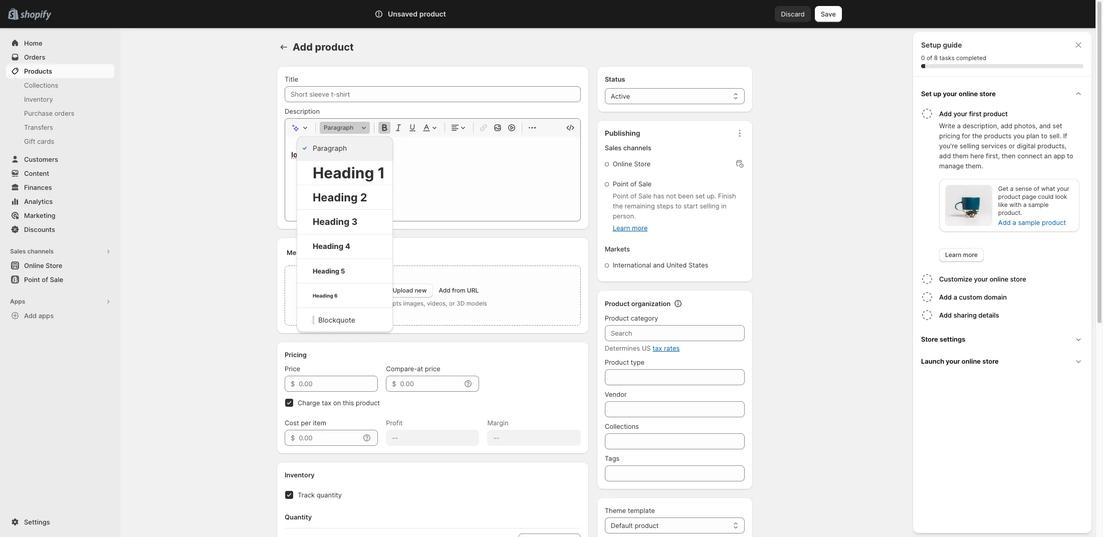 Task type: describe. For each thing, give the bounding box(es) containing it.
add your first product element
[[919, 121, 1087, 262]]

new
[[415, 287, 427, 294]]

on
[[333, 399, 341, 407]]

the for remaining
[[613, 202, 623, 210]]

settings link
[[6, 515, 114, 529]]

set for selling
[[695, 192, 705, 200]]

price
[[425, 365, 440, 373]]

paragraph inside paragraph dropdown button
[[324, 124, 353, 131]]

online store link
[[6, 259, 114, 273]]

0 vertical spatial store
[[979, 90, 996, 98]]

1
[[378, 164, 385, 182]]

add for add from url
[[439, 287, 450, 294]]

product type
[[605, 358, 644, 366]]

transfers link
[[6, 120, 114, 134]]

customize your online store
[[939, 275, 1026, 283]]

1 horizontal spatial add
[[1001, 122, 1012, 130]]

images,
[[403, 300, 425, 307]]

heading 4 button
[[297, 235, 393, 259]]

point of sale link
[[6, 273, 114, 287]]

upload new
[[393, 287, 427, 294]]

media
[[287, 249, 306, 257]]

setup guide
[[921, 41, 962, 49]]

add a custom domain
[[939, 293, 1007, 301]]

videos,
[[427, 300, 447, 307]]

first,
[[986, 152, 1000, 160]]

1 horizontal spatial sales
[[605, 144, 622, 152]]

category
[[631, 314, 658, 322]]

tax rates link
[[653, 344, 680, 352]]

0 horizontal spatial add
[[939, 152, 951, 160]]

for
[[962, 132, 970, 140]]

charge
[[298, 399, 320, 407]]

start
[[683, 202, 698, 210]]

a down "page"
[[1023, 201, 1027, 208]]

Compare-at price text field
[[400, 376, 461, 392]]

Profit text field
[[386, 430, 479, 446]]

write a description, add photos, and set pricing for the products you plan to sell. if you're selling services or digital products, add them here first, then connect an app to manage them.
[[939, 122, 1073, 170]]

learn more link inside add your first product 'element'
[[939, 248, 984, 262]]

up.
[[707, 192, 716, 200]]

this
[[343, 399, 354, 407]]

to inside point of sale has not been set up. finish the remaining steps to start selling in person. learn more
[[675, 202, 682, 210]]

0 vertical spatial sample
[[1028, 201, 1049, 208]]

1 vertical spatial tax
[[322, 399, 331, 407]]

discounts
[[24, 226, 55, 234]]

1 vertical spatial or
[[449, 300, 455, 307]]

heading 2
[[313, 191, 367, 204]]

marketing
[[24, 211, 55, 220]]

$ for cost per item
[[291, 434, 295, 442]]

$ for compare-at price
[[392, 380, 396, 388]]

3d
[[457, 300, 465, 307]]

plan
[[1026, 132, 1039, 140]]

1 vertical spatial collections
[[605, 422, 639, 430]]

heading for heading 4
[[313, 242, 343, 251]]

launch
[[921, 357, 944, 365]]

0 vertical spatial store
[[634, 160, 651, 168]]

0 vertical spatial online
[[959, 90, 978, 98]]

paragraph inside paragraph button
[[313, 144, 347, 152]]

charge tax on this product
[[298, 399, 380, 407]]

digital
[[1017, 142, 1036, 150]]

product organization
[[605, 300, 671, 308]]

launch your online store
[[921, 357, 999, 365]]

description
[[285, 107, 320, 115]]

add for add your first product
[[939, 110, 952, 118]]

gift cards
[[24, 137, 54, 145]]

sharing
[[954, 311, 977, 319]]

heading 1 button
[[297, 161, 393, 185]]

your right up
[[943, 90, 957, 98]]

per
[[301, 419, 311, 427]]

0 vertical spatial tax
[[653, 344, 662, 352]]

type
[[631, 358, 644, 366]]

person.
[[613, 212, 636, 220]]

determines
[[605, 344, 640, 352]]

or inside write a description, add photos, and set pricing for the products you plan to sell. if you're selling services or digital products, add them here first, then connect an app to manage them.
[[1009, 142, 1015, 150]]

margin
[[487, 419, 508, 427]]

online store button
[[0, 259, 120, 273]]

online for customize your online store
[[990, 275, 1008, 283]]

could
[[1038, 193, 1054, 200]]

learn more
[[945, 251, 978, 259]]

add a custom domain button
[[939, 288, 1087, 306]]

0 horizontal spatial inventory
[[24, 95, 53, 103]]

set up your online store button
[[917, 83, 1087, 105]]

heading 1
[[313, 164, 385, 182]]

steps
[[657, 202, 674, 210]]

6
[[334, 293, 338, 299]]

store settings
[[921, 335, 965, 343]]

1 horizontal spatial online
[[613, 160, 632, 168]]

0 vertical spatial sale
[[638, 180, 652, 188]]

quantity
[[317, 491, 342, 499]]

1 vertical spatial inventory
[[285, 471, 315, 479]]

3
[[352, 216, 358, 227]]

add your first product button
[[939, 105, 1087, 121]]

domain
[[984, 293, 1007, 301]]

purchase
[[24, 109, 53, 117]]

Product category text field
[[605, 325, 745, 341]]

paragraph button
[[320, 122, 370, 134]]

set
[[921, 90, 932, 98]]

apps
[[10, 298, 25, 305]]

store for customize your online store
[[1010, 275, 1026, 283]]

learn inside point of sale has not been set up. finish the remaining steps to start selling in person. learn more
[[613, 224, 630, 232]]

manage
[[939, 162, 964, 170]]

rates
[[664, 344, 680, 352]]

more inside point of sale has not been set up. finish the remaining steps to start selling in person. learn more
[[632, 224, 648, 232]]

heading for heading 2
[[313, 191, 358, 204]]

heading for heading 1
[[313, 164, 374, 182]]

product for product category
[[605, 314, 629, 322]]

0 vertical spatial channels
[[623, 144, 651, 152]]

marketing link
[[6, 208, 114, 223]]

apps
[[38, 312, 54, 320]]

discard
[[781, 10, 805, 18]]

get a sense of what your product page could look like with a sample product. add a sample product
[[998, 185, 1069, 227]]

an
[[1044, 152, 1052, 160]]

learn inside add your first product 'element'
[[945, 251, 961, 259]]

Margin text field
[[487, 430, 581, 446]]

them.
[[966, 162, 983, 170]]

status
[[605, 75, 625, 83]]

your for add your first product
[[954, 110, 967, 118]]

sales channels inside button
[[10, 248, 54, 255]]

purchase orders link
[[6, 106, 114, 120]]

a for write a description, add photos, and set pricing for the products you plan to sell. if you're selling services or digital products, add them here first, then connect an app to manage them.
[[957, 122, 961, 130]]

sale inside point of sale has not been set up. finish the remaining steps to start selling in person. learn more
[[638, 192, 652, 200]]

app
[[1053, 152, 1065, 160]]

heading 3 button
[[297, 210, 393, 234]]

you
[[1013, 132, 1025, 140]]

orders
[[54, 109, 74, 117]]

collections inside 'link'
[[24, 81, 58, 89]]

add inside get a sense of what your product page could look like with a sample product. add a sample product
[[998, 219, 1011, 227]]

0 of 8 tasks completed
[[921, 54, 986, 62]]

a down product.
[[1013, 219, 1016, 227]]

1 vertical spatial and
[[653, 261, 665, 269]]

product inside button
[[983, 110, 1008, 118]]

1 horizontal spatial point of sale
[[613, 180, 652, 188]]

Collections text field
[[605, 433, 745, 450]]

add apps button
[[6, 309, 114, 323]]

title
[[285, 75, 298, 83]]

online inside button
[[24, 262, 44, 270]]

selling inside write a description, add photos, and set pricing for the products you plan to sell. if you're selling services or digital products, add them here first, then connect an app to manage them.
[[960, 142, 979, 150]]

vendor
[[605, 390, 627, 398]]

add your first product
[[939, 110, 1008, 118]]

sales inside button
[[10, 248, 26, 255]]

upload
[[393, 287, 413, 294]]

gift
[[24, 137, 35, 145]]



Task type: locate. For each thing, give the bounding box(es) containing it.
collections link
[[6, 78, 114, 92]]

learn more link down person.
[[613, 224, 648, 232]]

1 vertical spatial online
[[990, 275, 1008, 283]]

1 vertical spatial sale
[[638, 192, 652, 200]]

0 vertical spatial paragraph
[[324, 124, 353, 131]]

us
[[642, 344, 651, 352]]

customize your online store button
[[939, 270, 1087, 288]]

paragraph up paragraph button
[[324, 124, 353, 131]]

add inside "button"
[[939, 311, 952, 319]]

online down settings
[[962, 357, 981, 365]]

0 horizontal spatial learn more link
[[613, 224, 648, 232]]

apps button
[[6, 295, 114, 309]]

with
[[1009, 201, 1022, 208]]

2 vertical spatial point
[[24, 276, 40, 284]]

1 vertical spatial sales channels
[[10, 248, 54, 255]]

organization
[[631, 300, 671, 308]]

product
[[605, 300, 630, 308], [605, 314, 629, 322], [605, 358, 629, 366]]

$ down compare-
[[392, 380, 396, 388]]

channels down discounts
[[27, 248, 54, 255]]

home link
[[6, 36, 114, 50]]

product for product organization
[[605, 300, 630, 308]]

add sharing details
[[939, 311, 999, 319]]

discounts link
[[6, 223, 114, 237]]

1 horizontal spatial learn more link
[[939, 248, 984, 262]]

0 horizontal spatial selling
[[700, 202, 719, 210]]

your up add a custom domain
[[974, 275, 988, 283]]

0 vertical spatial collections
[[24, 81, 58, 89]]

0 horizontal spatial online
[[24, 262, 44, 270]]

discard button
[[775, 6, 811, 22]]

learn more link up customize
[[939, 248, 984, 262]]

product for product type
[[605, 358, 629, 366]]

services
[[981, 142, 1007, 150]]

8
[[934, 54, 938, 62]]

2 vertical spatial store
[[982, 357, 999, 365]]

0 vertical spatial sales channels
[[605, 144, 651, 152]]

None number field
[[518, 534, 566, 537]]

heading left 4
[[313, 242, 343, 251]]

online up domain
[[990, 275, 1008, 283]]

1 vertical spatial learn more link
[[939, 248, 984, 262]]

heading left 6 on the left bottom of the page
[[313, 293, 333, 299]]

1 vertical spatial add
[[939, 152, 951, 160]]

point up apps
[[24, 276, 40, 284]]

product down 'determines'
[[605, 358, 629, 366]]

a inside write a description, add photos, and set pricing for the products you plan to sell. if you're selling services or digital products, add them here first, then connect an app to manage them.
[[957, 122, 961, 130]]

the down description,
[[972, 132, 982, 140]]

and inside write a description, add photos, and set pricing for the products you plan to sell. if you're selling services or digital products, add them here first, then connect an app to manage them.
[[1039, 122, 1051, 130]]

0 horizontal spatial and
[[653, 261, 665, 269]]

0 horizontal spatial collections
[[24, 81, 58, 89]]

selling inside point of sale has not been set up. finish the remaining steps to start selling in person. learn more
[[700, 202, 719, 210]]

$ for price
[[291, 380, 295, 388]]

1 horizontal spatial or
[[1009, 142, 1015, 150]]

orders
[[24, 53, 45, 61]]

up
[[933, 90, 941, 98]]

point of sale button
[[0, 273, 120, 287]]

price
[[285, 365, 300, 373]]

set for sell.
[[1053, 122, 1062, 130]]

1 horizontal spatial channels
[[623, 144, 651, 152]]

1 horizontal spatial set
[[1053, 122, 1062, 130]]

and up "sell."
[[1039, 122, 1051, 130]]

1 product from the top
[[605, 300, 630, 308]]

store down publishing
[[634, 160, 651, 168]]

0 vertical spatial product
[[605, 300, 630, 308]]

point of sale up remaining
[[613, 180, 652, 188]]

0 horizontal spatial more
[[632, 224, 648, 232]]

set inside write a description, add photos, and set pricing for the products you plan to sell. if you're selling services or digital products, add them here first, then connect an app to manage them.
[[1053, 122, 1062, 130]]

sample down the could
[[1028, 201, 1049, 208]]

more down person.
[[632, 224, 648, 232]]

blockquote button
[[297, 308, 393, 332]]

set up your online store
[[921, 90, 996, 98]]

connect
[[1017, 152, 1042, 160]]

1 vertical spatial product
[[605, 314, 629, 322]]

mark customize your online store as done image
[[921, 273, 933, 285]]

add left apps
[[24, 312, 37, 320]]

of inside button
[[42, 276, 48, 284]]

track quantity
[[298, 491, 342, 499]]

sales down publishing
[[605, 144, 622, 152]]

the inside point of sale has not been set up. finish the remaining steps to start selling in person. learn more
[[613, 202, 623, 210]]

0 vertical spatial inventory
[[24, 95, 53, 103]]

paragraph button
[[297, 136, 393, 160]]

point inside point of sale has not been set up. finish the remaining steps to start selling in person. learn more
[[613, 192, 628, 200]]

1 vertical spatial sales
[[10, 248, 26, 255]]

product.
[[998, 209, 1022, 216]]

of inside point of sale has not been set up. finish the remaining steps to start selling in person. learn more
[[630, 192, 637, 200]]

add for add sharing details
[[939, 311, 952, 319]]

store up first
[[979, 90, 996, 98]]

or left 3d
[[449, 300, 455, 307]]

heading for heading 6
[[313, 293, 333, 299]]

heading up heading 3 in the top left of the page
[[313, 191, 358, 204]]

you're
[[939, 142, 958, 150]]

point of sale down online store link
[[24, 276, 63, 284]]

1 vertical spatial store
[[46, 262, 62, 270]]

2 horizontal spatial store
[[921, 335, 938, 343]]

4 heading from the top
[[313, 242, 343, 251]]

0 vertical spatial sales
[[605, 144, 622, 152]]

0 vertical spatial or
[[1009, 142, 1015, 150]]

online store down publishing
[[613, 160, 651, 168]]

more up customize your online store
[[963, 251, 978, 259]]

1 vertical spatial learn
[[945, 251, 961, 259]]

Tags text field
[[605, 466, 745, 482]]

1 heading from the top
[[313, 164, 374, 182]]

your right launch
[[946, 357, 960, 365]]

a left custom on the bottom of page
[[954, 293, 957, 301]]

0 vertical spatial add
[[1001, 122, 1012, 130]]

1 horizontal spatial selling
[[960, 142, 979, 150]]

1 horizontal spatial sales channels
[[605, 144, 651, 152]]

unsaved product
[[388, 10, 446, 18]]

2 vertical spatial product
[[605, 358, 629, 366]]

to left start
[[675, 202, 682, 210]]

learn up customize
[[945, 251, 961, 259]]

point of sale inside button
[[24, 276, 63, 284]]

Vendor text field
[[605, 401, 745, 417]]

determines us tax rates
[[605, 344, 680, 352]]

the for products
[[972, 132, 982, 140]]

1 vertical spatial point
[[613, 192, 628, 200]]

3 heading from the top
[[313, 216, 350, 227]]

collections down vendor
[[605, 422, 639, 430]]

heading inside 'button'
[[313, 191, 358, 204]]

tax right us
[[653, 344, 662, 352]]

the inside write a description, add photos, and set pricing for the products you plan to sell. if you're selling services or digital products, add them here first, then connect an app to manage them.
[[972, 132, 982, 140]]

products link
[[6, 64, 114, 78]]

1 horizontal spatial online store
[[613, 160, 651, 168]]

from
[[452, 287, 465, 294]]

1 vertical spatial paragraph
[[313, 144, 347, 152]]

$ down price
[[291, 380, 295, 388]]

1 vertical spatial channels
[[27, 248, 54, 255]]

point inside button
[[24, 276, 40, 284]]

products
[[24, 67, 52, 75]]

your for customize your online store
[[974, 275, 988, 283]]

2
[[360, 191, 367, 204]]

heading left the 5
[[313, 267, 339, 275]]

your up look
[[1057, 185, 1069, 192]]

of inside get a sense of what your product page could look like with a sample product. add a sample product
[[1034, 185, 1039, 192]]

write
[[939, 122, 955, 130]]

add for add a custom domain
[[939, 293, 952, 301]]

a for add a custom domain
[[954, 293, 957, 301]]

0 horizontal spatial online store
[[24, 262, 62, 270]]

0 horizontal spatial or
[[449, 300, 455, 307]]

2 vertical spatial to
[[675, 202, 682, 210]]

sale inside point of sale link
[[50, 276, 63, 284]]

0 horizontal spatial the
[[613, 202, 623, 210]]

purchase orders
[[24, 109, 74, 117]]

of
[[927, 54, 932, 62], [630, 180, 637, 188], [1034, 185, 1039, 192], [630, 192, 637, 200], [42, 276, 48, 284]]

and
[[1039, 122, 1051, 130], [653, 261, 665, 269]]

1 vertical spatial online store
[[24, 262, 62, 270]]

2 vertical spatial sale
[[50, 276, 63, 284]]

2 product from the top
[[605, 314, 629, 322]]

1 horizontal spatial the
[[972, 132, 982, 140]]

product up product category
[[605, 300, 630, 308]]

1 horizontal spatial and
[[1039, 122, 1051, 130]]

inventory link
[[6, 92, 114, 106]]

add for add product
[[293, 41, 313, 53]]

1 horizontal spatial store
[[634, 160, 651, 168]]

default
[[611, 522, 633, 530]]

mark add a custom domain as done image
[[921, 291, 933, 303]]

1 horizontal spatial inventory
[[285, 471, 315, 479]]

template
[[628, 507, 655, 515]]

6 heading from the top
[[313, 293, 333, 299]]

0 vertical spatial set
[[1053, 122, 1062, 130]]

set inside point of sale has not been set up. finish the remaining steps to start selling in person. learn more
[[695, 192, 705, 200]]

sales channels down publishing
[[605, 144, 651, 152]]

heading inside button
[[313, 267, 339, 275]]

0 vertical spatial online
[[613, 160, 632, 168]]

0 horizontal spatial set
[[695, 192, 705, 200]]

online store inside online store link
[[24, 262, 62, 270]]

add down product.
[[998, 219, 1011, 227]]

2 heading from the top
[[313, 191, 358, 204]]

online down sales channels button
[[24, 262, 44, 270]]

description,
[[963, 122, 999, 130]]

cost per item
[[285, 419, 326, 427]]

content
[[24, 169, 49, 177]]

more
[[632, 224, 648, 232], [963, 251, 978, 259]]

compare-at price
[[386, 365, 440, 373]]

1 vertical spatial the
[[613, 202, 623, 210]]

store up add a custom domain button
[[1010, 275, 1026, 283]]

2 vertical spatial store
[[921, 335, 938, 343]]

compare-
[[386, 365, 417, 373]]

shopify image
[[20, 10, 51, 20]]

0 horizontal spatial channels
[[27, 248, 54, 255]]

gift cards link
[[6, 134, 114, 148]]

0 horizontal spatial to
[[675, 202, 682, 210]]

5 heading from the top
[[313, 267, 339, 275]]

or up the then
[[1009, 142, 1015, 150]]

0 vertical spatial online store
[[613, 160, 651, 168]]

add up products
[[1001, 122, 1012, 130]]

heading for heading 5
[[313, 267, 339, 275]]

store for launch your online store
[[982, 357, 999, 365]]

Product type text field
[[605, 369, 745, 385]]

4
[[345, 242, 350, 251]]

inventory up purchase
[[24, 95, 53, 103]]

1 vertical spatial point of sale
[[24, 276, 63, 284]]

sales channels down discounts
[[10, 248, 54, 255]]

2 horizontal spatial to
[[1067, 152, 1073, 160]]

heading for heading 3
[[313, 216, 350, 227]]

finances
[[24, 183, 52, 191]]

heading left 3
[[313, 216, 350, 227]]

sale
[[638, 180, 652, 188], [638, 192, 652, 200], [50, 276, 63, 284]]

1 horizontal spatial learn
[[945, 251, 961, 259]]

sample down product.
[[1018, 219, 1040, 227]]

0 vertical spatial point of sale
[[613, 180, 652, 188]]

selling down for
[[960, 142, 979, 150]]

collections
[[24, 81, 58, 89], [605, 422, 639, 430]]

a right write
[[957, 122, 961, 130]]

add inside button
[[939, 293, 952, 301]]

content link
[[6, 166, 114, 180]]

1 horizontal spatial to
[[1041, 132, 1047, 140]]

tax
[[653, 344, 662, 352], [322, 399, 331, 407]]

inventory up "track"
[[285, 471, 315, 479]]

collections down products
[[24, 81, 58, 89]]

setup guide dialog
[[913, 32, 1092, 533]]

Price text field
[[299, 376, 378, 392]]

item
[[313, 419, 326, 427]]

online store down sales channels button
[[24, 262, 62, 270]]

get
[[998, 185, 1008, 192]]

heading up "heading 2" 'button'
[[313, 164, 374, 182]]

1 horizontal spatial tax
[[653, 344, 662, 352]]

to left "sell."
[[1041, 132, 1047, 140]]

store inside button
[[46, 262, 62, 270]]

1 vertical spatial to
[[1067, 152, 1073, 160]]

sales down discounts
[[10, 248, 26, 255]]

channels inside button
[[27, 248, 54, 255]]

your inside get a sense of what your product page could look like with a sample product. add a sample product
[[1057, 185, 1069, 192]]

mark add sharing details as done image
[[921, 309, 933, 321]]

products,
[[1037, 142, 1067, 150]]

add for add apps
[[24, 312, 37, 320]]

add from url button
[[439, 287, 479, 294]]

add
[[293, 41, 313, 53], [939, 110, 952, 118], [998, 219, 1011, 227], [439, 287, 450, 294], [939, 293, 952, 301], [939, 311, 952, 319], [24, 312, 37, 320]]

sense
[[1015, 185, 1032, 192]]

learn down person.
[[613, 224, 630, 232]]

add left from
[[439, 287, 450, 294]]

1 vertical spatial more
[[963, 251, 978, 259]]

online for launch your online store
[[962, 357, 981, 365]]

store inside button
[[921, 335, 938, 343]]

store up launch
[[921, 335, 938, 343]]

and left united
[[653, 261, 665, 269]]

0 horizontal spatial point of sale
[[24, 276, 63, 284]]

$ down cost at the left bottom
[[291, 434, 295, 442]]

0 horizontal spatial sales channels
[[10, 248, 54, 255]]

add down you're
[[939, 152, 951, 160]]

$
[[291, 380, 295, 388], [392, 380, 396, 388], [291, 434, 295, 442]]

2 vertical spatial online
[[962, 357, 981, 365]]

your left first
[[954, 110, 967, 118]]

store down sales channels button
[[46, 262, 62, 270]]

your for launch your online store
[[946, 357, 960, 365]]

0
[[921, 54, 925, 62]]

more inside add your first product 'element'
[[963, 251, 978, 259]]

add right mark add sharing details as done "image"
[[939, 311, 952, 319]]

1 vertical spatial set
[[695, 192, 705, 200]]

0 vertical spatial point
[[613, 180, 628, 188]]

save
[[821, 10, 836, 18]]

0 vertical spatial to
[[1041, 132, 1047, 140]]

point up remaining
[[613, 180, 628, 188]]

tax left on
[[322, 399, 331, 407]]

Title text field
[[285, 86, 581, 102]]

0 vertical spatial and
[[1039, 122, 1051, 130]]

point of sale has not been set up. finish the remaining steps to start selling in person. learn more
[[613, 192, 736, 232]]

paragraph down paragraph dropdown button
[[313, 144, 347, 152]]

channels down publishing
[[623, 144, 651, 152]]

orders link
[[6, 50, 114, 64]]

add right mark add a custom domain as done image
[[939, 293, 952, 301]]

0 vertical spatial more
[[632, 224, 648, 232]]

set up "sell."
[[1053, 122, 1062, 130]]

0 horizontal spatial tax
[[322, 399, 331, 407]]

1 horizontal spatial collections
[[605, 422, 639, 430]]

0 vertical spatial learn
[[613, 224, 630, 232]]

heading
[[313, 164, 374, 182], [313, 191, 358, 204], [313, 216, 350, 227], [313, 242, 343, 251], [313, 267, 339, 275], [313, 293, 333, 299]]

product down product organization
[[605, 314, 629, 322]]

add up write
[[939, 110, 952, 118]]

a right get
[[1010, 185, 1013, 192]]

the up person.
[[613, 202, 623, 210]]

inventory
[[24, 95, 53, 103], [285, 471, 315, 479]]

theme
[[605, 507, 626, 515]]

add up title
[[293, 41, 313, 53]]

accepts
[[378, 300, 402, 307]]

heading 2 button
[[297, 185, 393, 209]]

0 vertical spatial selling
[[960, 142, 979, 150]]

5
[[341, 267, 345, 275]]

0 horizontal spatial store
[[46, 262, 62, 270]]

to right 'app'
[[1067, 152, 1073, 160]]

add from url
[[439, 287, 479, 294]]

point up person.
[[613, 192, 628, 200]]

0 vertical spatial learn more link
[[613, 224, 648, 232]]

search
[[419, 10, 440, 18]]

a for get a sense of what your product page could look like with a sample product. add a sample product
[[1010, 185, 1013, 192]]

0 vertical spatial the
[[972, 132, 982, 140]]

store down store settings button
[[982, 357, 999, 365]]

mark add your first product as done image
[[921, 108, 933, 120]]

products
[[984, 132, 1012, 140]]

online up add your first product
[[959, 90, 978, 98]]

0 horizontal spatial learn
[[613, 224, 630, 232]]

selling down up.
[[700, 202, 719, 210]]

launch your online store button
[[917, 350, 1087, 372]]

3 product from the top
[[605, 358, 629, 366]]

set left up.
[[695, 192, 705, 200]]

Cost per item text field
[[299, 430, 360, 446]]

1 horizontal spatial more
[[963, 251, 978, 259]]

online
[[959, 90, 978, 98], [990, 275, 1008, 283], [962, 357, 981, 365]]

add apps
[[24, 312, 54, 320]]

0 horizontal spatial sales
[[10, 248, 26, 255]]

online down publishing
[[613, 160, 632, 168]]

1 vertical spatial online
[[24, 262, 44, 270]]

a inside button
[[954, 293, 957, 301]]

1 vertical spatial sample
[[1018, 219, 1040, 227]]

heading 5 button
[[297, 259, 393, 283]]



Task type: vqa. For each thing, say whether or not it's contained in the screenshot.
dialog
no



